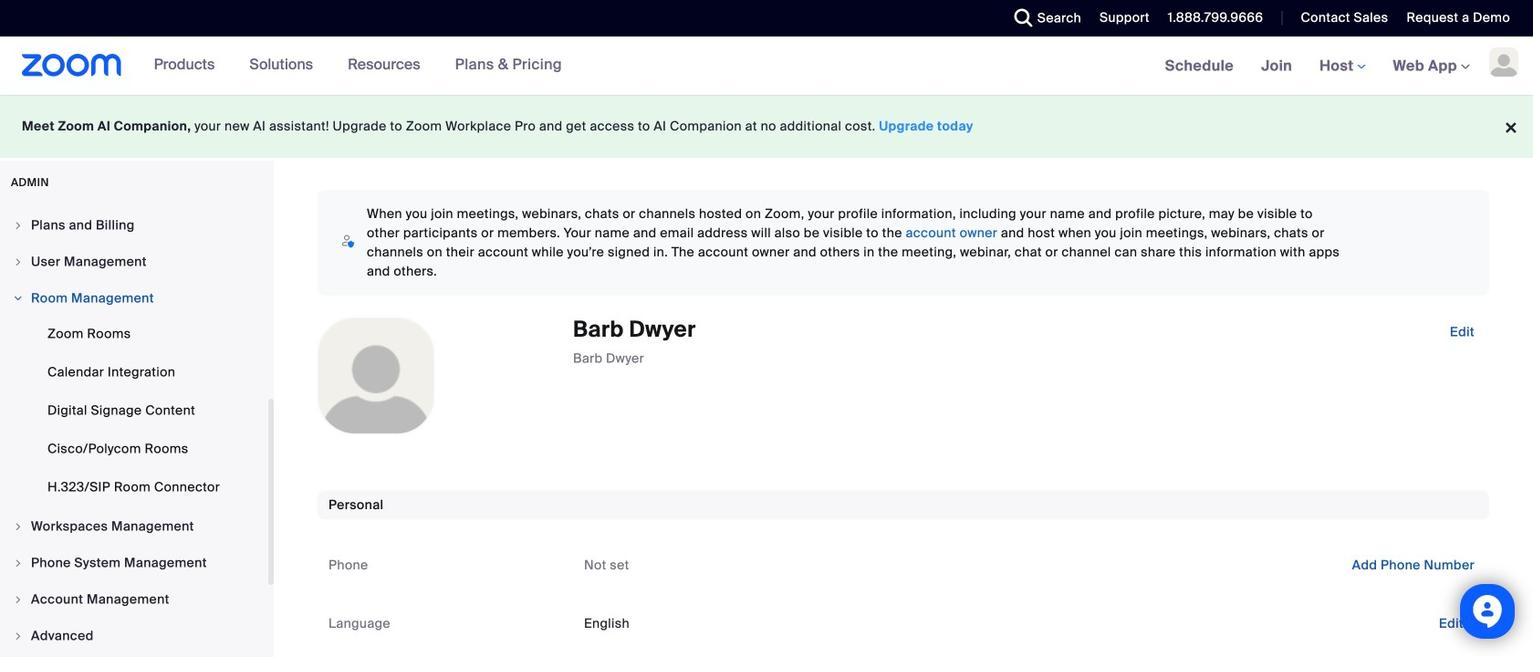Task type: locate. For each thing, give the bounding box(es) containing it.
banner
[[0, 37, 1533, 96]]

profile picture image
[[1489, 47, 1519, 77]]

right image
[[13, 220, 24, 231], [13, 256, 24, 267], [13, 293, 24, 304], [13, 521, 24, 532], [13, 558, 24, 569], [13, 594, 24, 605]]

footer
[[0, 95, 1533, 158]]

2 right image from the top
[[13, 256, 24, 267]]

3 menu item from the top
[[0, 281, 268, 316]]

6 right image from the top
[[13, 594, 24, 605]]

6 menu item from the top
[[0, 582, 268, 617]]

menu item
[[0, 208, 268, 243], [0, 245, 268, 279], [0, 281, 268, 316], [0, 509, 268, 544], [0, 546, 268, 580], [0, 582, 268, 617], [0, 619, 268, 653]]

5 menu item from the top
[[0, 546, 268, 580]]

edit user photo image
[[361, 368, 391, 384]]

4 right image from the top
[[13, 521, 24, 532]]

menu
[[0, 316, 268, 507]]

meetings navigation
[[1151, 37, 1533, 96]]

product information navigation
[[140, 37, 576, 95]]



Task type: describe. For each thing, give the bounding box(es) containing it.
side navigation navigation
[[0, 157, 274, 657]]

right image
[[13, 631, 24, 642]]

user photo image
[[318, 318, 433, 433]]

7 menu item from the top
[[0, 619, 268, 653]]

2 menu item from the top
[[0, 245, 268, 279]]

5 right image from the top
[[13, 558, 24, 569]]

zoom logo image
[[22, 54, 122, 77]]

1 menu item from the top
[[0, 208, 268, 243]]

4 menu item from the top
[[0, 509, 268, 544]]

1 right image from the top
[[13, 220, 24, 231]]

admin menu menu
[[0, 208, 268, 655]]

3 right image from the top
[[13, 293, 24, 304]]



Task type: vqa. For each thing, say whether or not it's contained in the screenshot.
right icon corresponding to 1st Menu Item from the bottom of the ADMIN MENU menu
yes



